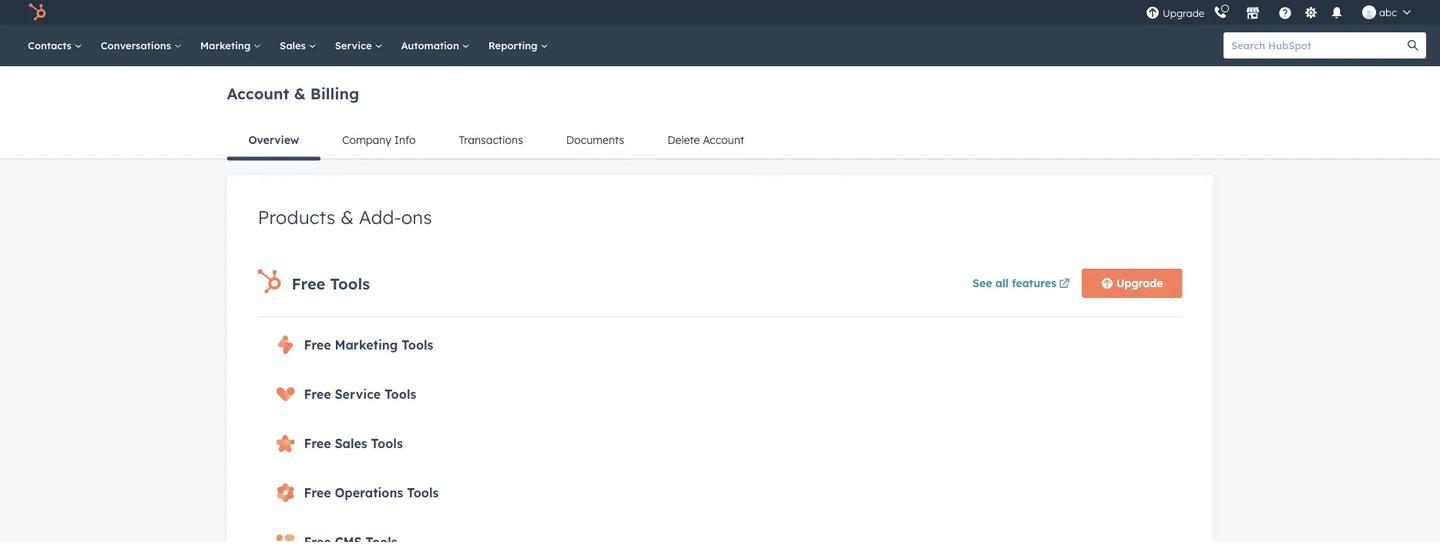 Task type: vqa. For each thing, say whether or not it's contained in the screenshot.
IN 1 MONTH (NOVEMBER 24)
no



Task type: describe. For each thing, give the bounding box(es) containing it.
service icon image
[[276, 385, 295, 404]]

search image
[[1408, 40, 1419, 51]]

service link
[[326, 25, 392, 66]]

free for free sales tools
[[304, 436, 331, 452]]

products & add-ons
[[258, 206, 432, 229]]

free for free tools
[[292, 274, 326, 293]]

see all features link
[[973, 274, 1073, 293]]

1 horizontal spatial account
[[703, 133, 745, 147]]

tools for service
[[385, 387, 416, 402]]

automation
[[401, 39, 462, 52]]

marketing link
[[191, 25, 271, 66]]

notifications button
[[1324, 0, 1350, 25]]

free for free service tools
[[304, 387, 331, 402]]

free service tools
[[304, 387, 416, 402]]

link opens in a new window image
[[1060, 275, 1070, 293]]

delete
[[668, 133, 700, 147]]

free operations tools
[[304, 486, 439, 501]]

free sales tools
[[304, 436, 403, 452]]

documents
[[566, 133, 624, 147]]

calling icon button
[[1208, 2, 1234, 23]]

upgrade inside menu
[[1163, 7, 1205, 20]]

transactions
[[459, 133, 523, 147]]

automation link
[[392, 25, 479, 66]]

menu containing abc
[[1145, 0, 1422, 25]]

account & billing
[[227, 84, 359, 103]]

contacts link
[[18, 25, 92, 66]]

sales link
[[271, 25, 326, 66]]

marketing icon image
[[276, 336, 295, 355]]

sales icon image
[[276, 435, 295, 453]]

free for free marketing tools
[[304, 338, 331, 353]]

link opens in a new window image
[[1060, 279, 1070, 290]]

upgrade link
[[1082, 269, 1183, 298]]

0 vertical spatial marketing
[[200, 39, 254, 52]]

settings link
[[1302, 4, 1321, 20]]

features
[[1012, 276, 1057, 290]]

delete account
[[668, 133, 745, 147]]

free marketing tools
[[304, 338, 434, 353]]

overview link
[[227, 122, 321, 161]]

documents link
[[545, 122, 646, 159]]

tools for operations
[[407, 486, 439, 501]]

settings image
[[1305, 7, 1318, 20]]



Task type: locate. For each thing, give the bounding box(es) containing it.
tools for sales
[[371, 436, 403, 452]]

marketplaces image
[[1246, 7, 1260, 21]]

abc button
[[1354, 0, 1421, 25]]

account right delete
[[703, 133, 745, 147]]

ons
[[401, 206, 432, 229]]

1 horizontal spatial marketing
[[335, 338, 398, 353]]

marketplaces button
[[1237, 0, 1270, 25]]

marketing left "sales" link
[[200, 39, 254, 52]]

tools down free marketing tools
[[385, 387, 416, 402]]

overview
[[249, 133, 299, 147]]

help image
[[1279, 7, 1293, 21]]

contacts
[[28, 39, 75, 52]]

tools for marketing
[[402, 338, 434, 353]]

upgrade
[[1163, 7, 1205, 20], [1117, 277, 1164, 290]]

Search HubSpot search field
[[1224, 32, 1413, 59]]

& left billing
[[294, 84, 306, 103]]

add-
[[359, 206, 401, 229]]

& inside page section element
[[294, 84, 306, 103]]

tools up free service tools
[[402, 338, 434, 353]]

free up "marketing icon"
[[292, 274, 326, 293]]

navigation containing overview
[[227, 122, 1214, 161]]

info
[[394, 133, 416, 147]]

delete account link
[[646, 122, 766, 159]]

free
[[292, 274, 326, 293], [304, 338, 331, 353], [304, 387, 331, 402], [304, 436, 331, 452], [304, 486, 331, 501]]

account
[[227, 84, 289, 103], [703, 133, 745, 147]]

1 vertical spatial &
[[341, 206, 354, 229]]

service
[[335, 39, 375, 52], [335, 387, 381, 402]]

0 vertical spatial upgrade
[[1163, 7, 1205, 20]]

marketing
[[200, 39, 254, 52], [335, 338, 398, 353]]

2 service from the top
[[335, 387, 381, 402]]

1 vertical spatial service
[[335, 387, 381, 402]]

free right "marketing icon"
[[304, 338, 331, 353]]

hubspot image
[[28, 3, 46, 22]]

1 service from the top
[[335, 39, 375, 52]]

conversations link
[[92, 25, 191, 66]]

products
[[258, 206, 335, 229]]

navigation
[[227, 122, 1214, 161]]

1 vertical spatial sales
[[335, 436, 367, 452]]

& left add-
[[341, 206, 354, 229]]

0 horizontal spatial account
[[227, 84, 289, 103]]

calling icon image
[[1214, 6, 1228, 20]]

free for free operations tools
[[304, 486, 331, 501]]

sales down free service tools
[[335, 436, 367, 452]]

1 horizontal spatial sales
[[335, 436, 367, 452]]

free tools
[[292, 274, 370, 293]]

service up billing
[[335, 39, 375, 52]]

0 vertical spatial sales
[[280, 39, 309, 52]]

page section element
[[190, 66, 1251, 161]]

company info
[[342, 133, 416, 147]]

navigation inside page section element
[[227, 122, 1214, 161]]

free right sales icon
[[304, 436, 331, 452]]

tools up free marketing tools
[[330, 274, 370, 293]]

abc
[[1380, 6, 1397, 18]]

reporting
[[488, 39, 541, 52]]

tools right operations
[[407, 486, 439, 501]]

operations
[[335, 486, 403, 501]]

0 vertical spatial account
[[227, 84, 289, 103]]

cms icon image
[[276, 533, 295, 543]]

ops icon image
[[276, 484, 295, 503]]

billing
[[311, 84, 359, 103]]

& for account
[[294, 84, 306, 103]]

help button
[[1273, 0, 1299, 25]]

1 vertical spatial account
[[703, 133, 745, 147]]

free right service icon
[[304, 387, 331, 402]]

sales
[[280, 39, 309, 52], [335, 436, 367, 452]]

upgrade right link opens in a new window icon
[[1117, 277, 1164, 290]]

upgrade image
[[1146, 7, 1160, 20]]

& for products
[[341, 206, 354, 229]]

search button
[[1401, 32, 1427, 59]]

reporting link
[[479, 25, 558, 66]]

0 horizontal spatial sales
[[280, 39, 309, 52]]

all
[[996, 276, 1009, 290]]

free right "ops icon"
[[304, 486, 331, 501]]

0 vertical spatial service
[[335, 39, 375, 52]]

transactions link
[[437, 122, 545, 159]]

sales up account & billing
[[280, 39, 309, 52]]

menu
[[1145, 0, 1422, 25]]

service up free sales tools
[[335, 387, 381, 402]]

&
[[294, 84, 306, 103], [341, 206, 354, 229]]

tools
[[330, 274, 370, 293], [402, 338, 434, 353], [385, 387, 416, 402], [371, 436, 403, 452], [407, 486, 439, 501]]

gary orlando image
[[1363, 5, 1377, 19]]

0 horizontal spatial &
[[294, 84, 306, 103]]

see all features
[[973, 276, 1057, 290]]

company info link
[[321, 122, 437, 159]]

conversations
[[101, 39, 174, 52]]

hubspot link
[[18, 3, 58, 22]]

upgrade right upgrade icon
[[1163, 7, 1205, 20]]

see
[[973, 276, 992, 290]]

1 horizontal spatial &
[[341, 206, 354, 229]]

1 vertical spatial marketing
[[335, 338, 398, 353]]

tools up the free operations tools
[[371, 436, 403, 452]]

marketing up free service tools
[[335, 338, 398, 353]]

company
[[342, 133, 391, 147]]

notifications image
[[1330, 7, 1344, 21]]

account up overview
[[227, 84, 289, 103]]

0 horizontal spatial marketing
[[200, 39, 254, 52]]

0 vertical spatial &
[[294, 84, 306, 103]]

1 vertical spatial upgrade
[[1117, 277, 1164, 290]]



